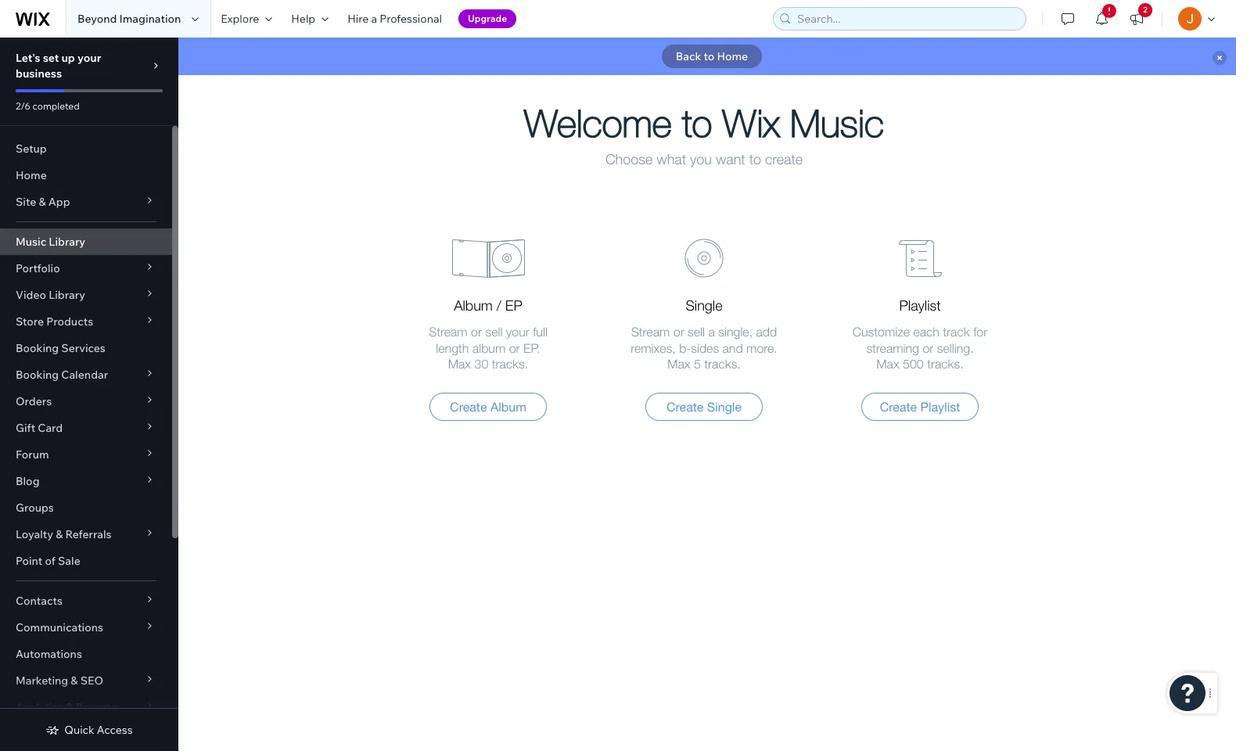 Task type: locate. For each thing, give the bounding box(es) containing it.
30
[[475, 359, 488, 371]]

1 horizontal spatial home
[[717, 49, 748, 63]]

stream up "length" at top
[[429, 326, 468, 339]]

1 vertical spatial music
[[16, 235, 46, 249]]

library for music library
[[49, 235, 85, 249]]

0 horizontal spatial a
[[371, 12, 377, 26]]

3 max from the left
[[876, 359, 899, 371]]

0 vertical spatial library
[[49, 235, 85, 249]]

a
[[371, 12, 377, 26], [708, 326, 715, 339]]

sell for single
[[688, 326, 705, 339]]

1 vertical spatial library
[[49, 288, 85, 302]]

stream
[[429, 326, 468, 339], [631, 326, 670, 339]]

0 vertical spatial to
[[704, 49, 715, 63]]

communications
[[16, 620, 103, 635]]

hire a professional link
[[338, 0, 451, 38]]

1 library from the top
[[49, 235, 85, 249]]

album down album
[[491, 400, 526, 414]]

your up ep.
[[506, 326, 529, 339]]

0 vertical spatial home
[[717, 49, 748, 63]]

your right up
[[77, 51, 101, 65]]

sell up album
[[485, 326, 503, 339]]

max
[[448, 359, 471, 371], [668, 359, 690, 371], [876, 359, 899, 371]]

to inside button
[[704, 49, 715, 63]]

your for up
[[77, 51, 101, 65]]

single up single,
[[686, 299, 723, 314]]

help
[[291, 12, 315, 26]]

& up quick
[[66, 700, 73, 714]]

analytics & reports
[[16, 700, 117, 714]]

booking services
[[16, 341, 106, 355]]

0 vertical spatial your
[[77, 51, 101, 65]]

album inside button
[[491, 400, 526, 414]]

a inside stream or sell a single, add remixes, b-sides and more. max 5 tracks.
[[708, 326, 715, 339]]

gift card
[[16, 421, 63, 435]]

forum
[[16, 448, 49, 462]]

playlist up each
[[899, 299, 941, 314]]

playlist down 500
[[921, 400, 960, 414]]

upgrade
[[468, 13, 507, 24]]

create inside 'button'
[[667, 400, 704, 414]]

booking calendar
[[16, 368, 108, 382]]

library
[[49, 235, 85, 249], [49, 288, 85, 302]]

create down 500
[[880, 400, 917, 414]]

groups link
[[0, 494, 172, 521]]

home right 'back'
[[717, 49, 748, 63]]

create playlist button
[[861, 393, 979, 421]]

you
[[690, 153, 712, 167]]

booking for booking calendar
[[16, 368, 59, 382]]

back to home alert
[[178, 38, 1236, 75]]

groups
[[16, 501, 54, 515]]

0 vertical spatial album
[[454, 299, 493, 314]]

up
[[61, 51, 75, 65]]

1 horizontal spatial music
[[790, 106, 884, 145]]

full
[[533, 326, 548, 339]]

beyond imagination
[[77, 12, 181, 26]]

contacts
[[16, 594, 63, 608]]

to for back
[[704, 49, 715, 63]]

1 vertical spatial home
[[16, 168, 47, 182]]

1 horizontal spatial tracks.
[[704, 359, 741, 371]]

Search... field
[[793, 8, 1021, 30]]

2 horizontal spatial create
[[880, 400, 917, 414]]

explore
[[221, 12, 259, 26]]

library up 'portfolio' popup button at the top left of page
[[49, 235, 85, 249]]

0 horizontal spatial create
[[450, 400, 487, 414]]

2 stream from the left
[[631, 326, 670, 339]]

& right loyalty
[[56, 527, 63, 541]]

business
[[16, 67, 62, 81]]

loyalty & referrals button
[[0, 521, 172, 548]]

2 library from the top
[[49, 288, 85, 302]]

forum button
[[0, 441, 172, 468]]

stream inside stream or sell your full length album or ep. max 30 tracks.
[[429, 326, 468, 339]]

& inside 'popup button'
[[66, 700, 73, 714]]

store products
[[16, 315, 93, 329]]

1 create from the left
[[450, 400, 487, 414]]

create single
[[667, 400, 742, 414]]

customize each track for streaming or selling. max 500 tracks.
[[853, 326, 988, 371]]

0 horizontal spatial sell
[[485, 326, 503, 339]]

access
[[97, 723, 133, 737]]

and
[[723, 342, 743, 355]]

album
[[454, 299, 493, 314], [491, 400, 526, 414]]

1 vertical spatial booking
[[16, 368, 59, 382]]

2 horizontal spatial max
[[876, 359, 899, 371]]

create down the "5"
[[667, 400, 704, 414]]

or down each
[[923, 342, 934, 355]]

3 tracks. from the left
[[927, 359, 964, 371]]

gift card button
[[0, 415, 172, 441]]

1 horizontal spatial create
[[667, 400, 704, 414]]

1 horizontal spatial a
[[708, 326, 715, 339]]

home link
[[0, 162, 172, 189]]

booking up orders
[[16, 368, 59, 382]]

1 vertical spatial playlist
[[921, 400, 960, 414]]

contacts button
[[0, 588, 172, 614]]

0 vertical spatial booking
[[16, 341, 59, 355]]

length
[[436, 342, 469, 355]]

your inside let's set up your business
[[77, 51, 101, 65]]

sell up sides
[[688, 326, 705, 339]]

back to home button
[[662, 45, 762, 68]]

point of sale link
[[0, 548, 172, 574]]

or up the b-
[[673, 326, 684, 339]]

of
[[45, 554, 55, 568]]

or inside stream or sell a single, add remixes, b-sides and more. max 5 tracks.
[[673, 326, 684, 339]]

home down setup
[[16, 168, 47, 182]]

1 vertical spatial single
[[707, 400, 742, 414]]

& left seo
[[71, 674, 78, 688]]

booking calendar button
[[0, 361, 172, 388]]

services
[[61, 341, 106, 355]]

create down 30
[[450, 400, 487, 414]]

5
[[694, 359, 701, 371]]

home
[[717, 49, 748, 63], [16, 168, 47, 182]]

1 vertical spatial to
[[682, 106, 712, 145]]

imagination
[[119, 12, 181, 26]]

music up create
[[790, 106, 884, 145]]

1 horizontal spatial sell
[[688, 326, 705, 339]]

a up sides
[[708, 326, 715, 339]]

1 sell from the left
[[485, 326, 503, 339]]

1 vertical spatial your
[[506, 326, 529, 339]]

0 horizontal spatial music
[[16, 235, 46, 249]]

customize
[[853, 326, 910, 339]]

0 horizontal spatial your
[[77, 51, 101, 65]]

tracks. down and
[[704, 359, 741, 371]]

single down and
[[707, 400, 742, 414]]

a right hire on the left top of the page
[[371, 12, 377, 26]]

library for video library
[[49, 288, 85, 302]]

sidebar element
[[0, 38, 178, 751]]

create album
[[450, 400, 526, 414]]

your inside stream or sell your full length album or ep. max 30 tracks.
[[506, 326, 529, 339]]

booking services link
[[0, 335, 172, 361]]

ep.
[[523, 342, 540, 355]]

video library button
[[0, 282, 172, 308]]

1 horizontal spatial max
[[668, 359, 690, 371]]

booking inside popup button
[[16, 368, 59, 382]]

max down streaming
[[876, 359, 899, 371]]

1 vertical spatial a
[[708, 326, 715, 339]]

2 button
[[1120, 0, 1154, 38]]

0 horizontal spatial max
[[448, 359, 471, 371]]

0 horizontal spatial tracks.
[[492, 359, 528, 371]]

portfolio button
[[0, 255, 172, 282]]

0 horizontal spatial home
[[16, 168, 47, 182]]

sell inside stream or sell your full length album or ep. max 30 tracks.
[[485, 326, 503, 339]]

1 max from the left
[[448, 359, 471, 371]]

1 tracks. from the left
[[492, 359, 528, 371]]

library inside popup button
[[49, 288, 85, 302]]

to up 'you'
[[682, 106, 712, 145]]

max down the b-
[[668, 359, 690, 371]]

2 max from the left
[[668, 359, 690, 371]]

stream up remixes,
[[631, 326, 670, 339]]

0 vertical spatial a
[[371, 12, 377, 26]]

sell
[[485, 326, 503, 339], [688, 326, 705, 339]]

welcome to wix music choose what you want to create
[[524, 106, 884, 167]]

music up portfolio
[[16, 235, 46, 249]]

& for site
[[39, 195, 46, 209]]

tracks. down album
[[492, 359, 528, 371]]

create
[[765, 153, 803, 167]]

2/6
[[16, 100, 30, 112]]

2 sell from the left
[[688, 326, 705, 339]]

booking
[[16, 341, 59, 355], [16, 368, 59, 382]]

1 booking from the top
[[16, 341, 59, 355]]

playlist
[[899, 299, 941, 314], [921, 400, 960, 414]]

create for album / ep
[[450, 400, 487, 414]]

album left / at the top of the page
[[454, 299, 493, 314]]

1 vertical spatial album
[[491, 400, 526, 414]]

2 create from the left
[[667, 400, 704, 414]]

0 horizontal spatial stream
[[429, 326, 468, 339]]

& for marketing
[[71, 674, 78, 688]]

0 vertical spatial playlist
[[899, 299, 941, 314]]

setup
[[16, 142, 47, 156]]

2 horizontal spatial tracks.
[[927, 359, 964, 371]]

hire a professional
[[348, 12, 442, 26]]

analytics & reports button
[[0, 694, 172, 721]]

blog
[[16, 474, 40, 488]]

tracks. down selling.
[[927, 359, 964, 371]]

2 booking from the top
[[16, 368, 59, 382]]

1 stream from the left
[[429, 326, 468, 339]]

want
[[716, 153, 745, 167]]

1 horizontal spatial your
[[506, 326, 529, 339]]

to right 'want'
[[749, 153, 761, 167]]

1 horizontal spatial stream
[[631, 326, 670, 339]]

3 create from the left
[[880, 400, 917, 414]]

max down "length" at top
[[448, 359, 471, 371]]

& right site
[[39, 195, 46, 209]]

stream inside stream or sell a single, add remixes, b-sides and more. max 5 tracks.
[[631, 326, 670, 339]]

booking down store
[[16, 341, 59, 355]]

to
[[704, 49, 715, 63], [682, 106, 712, 145], [749, 153, 761, 167]]

2 tracks. from the left
[[704, 359, 741, 371]]

portfolio
[[16, 261, 60, 275]]

sell inside stream or sell a single, add remixes, b-sides and more. max 5 tracks.
[[688, 326, 705, 339]]

orders
[[16, 394, 52, 408]]

library up products
[[49, 288, 85, 302]]

a inside hire a professional link
[[371, 12, 377, 26]]

0 vertical spatial music
[[790, 106, 884, 145]]

to right 'back'
[[704, 49, 715, 63]]



Task type: describe. For each thing, give the bounding box(es) containing it.
hire
[[348, 12, 369, 26]]

wix
[[723, 106, 780, 145]]

let's
[[16, 51, 40, 65]]

your for sell
[[506, 326, 529, 339]]

2/6 completed
[[16, 100, 80, 112]]

album / ep
[[454, 299, 523, 314]]

calendar
[[61, 368, 108, 382]]

b-
[[679, 342, 691, 355]]

home inside home link
[[16, 168, 47, 182]]

choose
[[606, 153, 653, 167]]

stream or sell a single, add remixes, b-sides and more. max 5 tracks.
[[631, 326, 778, 371]]

setup link
[[0, 135, 172, 162]]

or inside customize each track for streaming or selling. max 500 tracks.
[[923, 342, 934, 355]]

create playlist
[[880, 400, 960, 414]]

sale
[[58, 554, 80, 568]]

referrals
[[65, 527, 112, 541]]

orders button
[[0, 388, 172, 415]]

communications button
[[0, 614, 172, 641]]

playlist inside button
[[921, 400, 960, 414]]

or left ep.
[[509, 342, 520, 355]]

ep
[[505, 299, 523, 314]]

point
[[16, 554, 42, 568]]

add
[[756, 326, 777, 339]]

& for analytics
[[66, 700, 73, 714]]

site & app
[[16, 195, 70, 209]]

or up album
[[471, 326, 482, 339]]

track
[[943, 326, 970, 339]]

music inside sidebar element
[[16, 235, 46, 249]]

card
[[38, 421, 63, 435]]

tracks. inside stream or sell a single, add remixes, b-sides and more. max 5 tracks.
[[704, 359, 741, 371]]

quick
[[64, 723, 94, 737]]

quick access
[[64, 723, 133, 737]]

tracks. inside stream or sell your full length album or ep. max 30 tracks.
[[492, 359, 528, 371]]

2
[[1143, 5, 1148, 15]]

remixes,
[[631, 342, 676, 355]]

gift
[[16, 421, 35, 435]]

music library
[[16, 235, 85, 249]]

analytics
[[16, 700, 64, 714]]

beyond
[[77, 12, 117, 26]]

booking for booking services
[[16, 341, 59, 355]]

products
[[46, 315, 93, 329]]

automations link
[[0, 641, 172, 667]]

500
[[903, 359, 924, 371]]

max inside customize each track for streaming or selling. max 500 tracks.
[[876, 359, 899, 371]]

set
[[43, 51, 59, 65]]

streaming
[[866, 342, 919, 355]]

automations
[[16, 647, 82, 661]]

upgrade button
[[458, 9, 517, 28]]

video library
[[16, 288, 85, 302]]

blog button
[[0, 468, 172, 494]]

welcome
[[524, 106, 672, 145]]

max inside stream or sell a single, add remixes, b-sides and more. max 5 tracks.
[[668, 359, 690, 371]]

stream for album / ep
[[429, 326, 468, 339]]

let's set up your business
[[16, 51, 101, 81]]

create for single
[[667, 400, 704, 414]]

/
[[497, 299, 501, 314]]

home inside back to home button
[[717, 49, 748, 63]]

create for playlist
[[880, 400, 917, 414]]

video
[[16, 288, 46, 302]]

single inside 'button'
[[707, 400, 742, 414]]

site & app button
[[0, 189, 172, 215]]

create single button
[[645, 393, 763, 421]]

max inside stream or sell your full length album or ep. max 30 tracks.
[[448, 359, 471, 371]]

what
[[657, 153, 686, 167]]

store products button
[[0, 308, 172, 335]]

to for welcome
[[682, 106, 712, 145]]

single,
[[718, 326, 753, 339]]

sell for album / ep
[[485, 326, 503, 339]]

stream for single
[[631, 326, 670, 339]]

create album button
[[430, 393, 547, 421]]

music library link
[[0, 228, 172, 255]]

album
[[472, 342, 506, 355]]

store
[[16, 315, 44, 329]]

site
[[16, 195, 36, 209]]

loyalty
[[16, 527, 53, 541]]

reports
[[76, 700, 117, 714]]

stream or sell your full length album or ep. max 30 tracks.
[[429, 326, 548, 371]]

loyalty & referrals
[[16, 527, 112, 541]]

marketing & seo
[[16, 674, 103, 688]]

& for loyalty
[[56, 527, 63, 541]]

professional
[[380, 12, 442, 26]]

back
[[676, 49, 701, 63]]

music inside welcome to wix music choose what you want to create
[[790, 106, 884, 145]]

tracks. inside customize each track for streaming or selling. max 500 tracks.
[[927, 359, 964, 371]]

quick access button
[[46, 723, 133, 737]]

more.
[[746, 342, 778, 355]]

app
[[48, 195, 70, 209]]

selling.
[[937, 342, 974, 355]]

sides
[[691, 342, 719, 355]]

completed
[[33, 100, 80, 112]]

0 vertical spatial single
[[686, 299, 723, 314]]

point of sale
[[16, 554, 80, 568]]

2 vertical spatial to
[[749, 153, 761, 167]]

marketing
[[16, 674, 68, 688]]

for
[[973, 326, 988, 339]]



Task type: vqa. For each thing, say whether or not it's contained in the screenshot.
on to the middle
no



